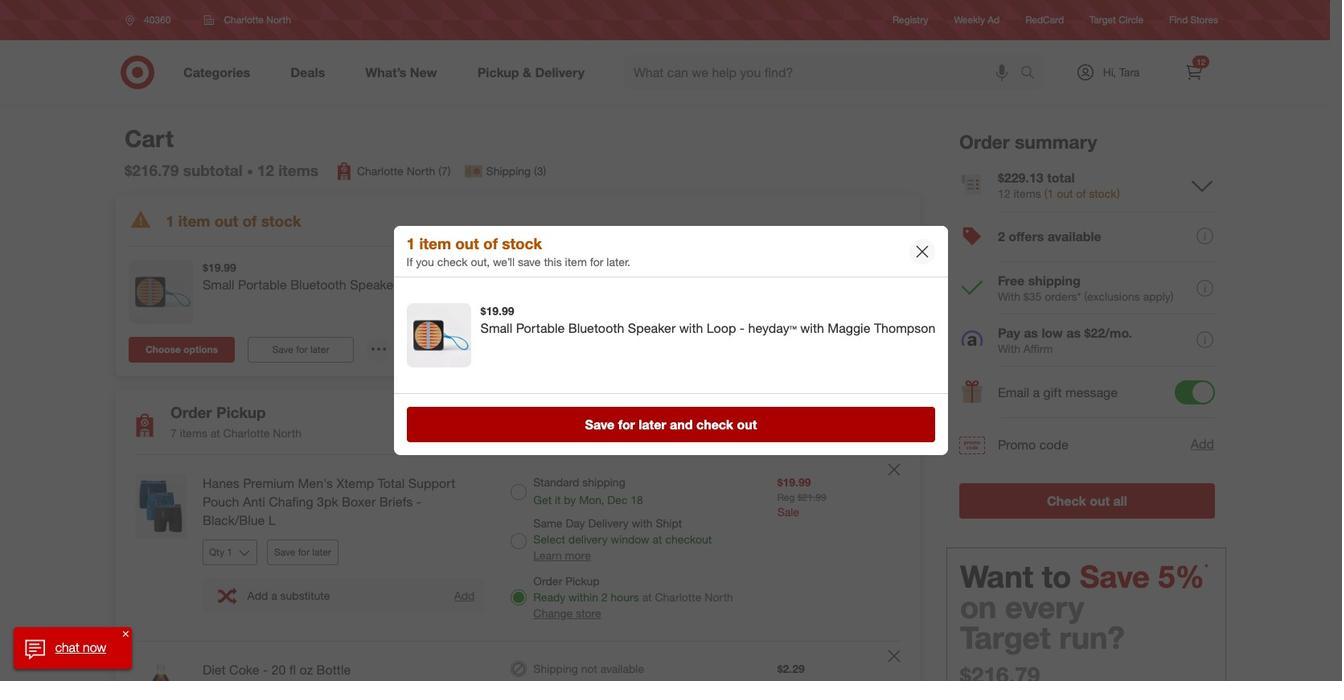Task type: vqa. For each thing, say whether or not it's contained in the screenshot.
the leftmost Plan my space
no



Task type: describe. For each thing, give the bounding box(es) containing it.
every
[[1006, 589, 1085, 626]]

affirm
[[1024, 342, 1054, 355]]

circle
[[1119, 14, 1144, 26]]

weekly ad link
[[955, 13, 1000, 27]]

window
[[611, 533, 650, 546]]

order pickup 7 items at charlotte north
[[171, 403, 302, 440]]

items inside order pickup 7 items at charlotte north
[[180, 427, 207, 440]]

loop for small portable bluetooth speaker with loop - heyday™ with maggie thompson "link" for leftmost small portable bluetooth speaker with loop - heyday&#8482; with maggie thompson image
[[429, 277, 458, 293]]

code
[[1040, 437, 1069, 453]]

(3)
[[534, 164, 547, 178]]

maggie for small portable bluetooth speaker with loop - heyday™ with maggie thompson "link" in the '1 item out of stock' dialog
[[828, 320, 871, 336]]

2 vertical spatial later
[[312, 546, 331, 558]]

1 horizontal spatial items
[[279, 161, 319, 180]]

12 for 12 items
[[257, 161, 274, 180]]

with inside pay as low as $22/mo. with affirm
[[998, 342, 1021, 355]]

email
[[998, 385, 1030, 401]]

mon,
[[579, 493, 604, 507]]

1 as from the left
[[1024, 325, 1039, 341]]

search button
[[1014, 55, 1052, 93]]

premium
[[243, 476, 295, 492]]

✕ button
[[119, 628, 132, 640]]

later.
[[607, 255, 631, 269]]

subtotal
[[183, 161, 243, 180]]

shipping for shipping not available
[[534, 662, 578, 676]]

choose
[[146, 344, 181, 356]]

loop for small portable bluetooth speaker with loop - heyday™ with maggie thompson "link" in the '1 item out of stock' dialog
[[707, 320, 736, 336]]

ready
[[534, 590, 566, 604]]

by
[[564, 493, 576, 507]]

*
[[1205, 561, 1209, 573]]

free
[[998, 273, 1025, 289]]

cart item ready to fulfill group containing hanes premium men's xtemp total support pouch anti chafing 3pk boxer briefs - black/blue l
[[116, 455, 920, 641]]

registry link
[[893, 13, 929, 27]]

2 inside order pickup ready within 2 hours at charlotte north change store
[[602, 590, 608, 604]]

$19.99 small portable bluetooth speaker with loop - heyday™ with maggie thompson for small portable bluetooth speaker with loop - heyday™ with maggie thompson "link" for leftmost small portable bluetooth speaker with loop - heyday&#8482; with maggie thompson image
[[203, 261, 658, 293]]

out inside 1 item out of stock if you check out, we'll save this item for later.
[[456, 234, 479, 253]]

on every target run?
[[961, 589, 1125, 656]]

$19.99 for small portable bluetooth speaker with loop - heyday™ with maggie thompson "link" for leftmost small portable bluetooth speaker with loop - heyday&#8482; with maggie thompson image
[[203, 261, 236, 275]]

shipt
[[656, 516, 682, 530]]

out,
[[471, 255, 490, 269]]

available for 2 offers available
[[1048, 229, 1102, 245]]

find
[[1170, 14, 1188, 26]]

more
[[565, 549, 591, 562]]

shipping for shipping (3)
[[486, 164, 531, 178]]

pouch
[[203, 494, 239, 510]]

list containing charlotte north (7)
[[335, 162, 547, 181]]

dec
[[608, 493, 628, 507]]

change
[[534, 607, 573, 620]]

speaker for small portable bluetooth speaker with loop - heyday&#8482; with maggie thompson image inside the '1 item out of stock' dialog
[[628, 320, 676, 336]]

stores
[[1191, 14, 1219, 26]]

learn more button
[[534, 548, 591, 564]]

on
[[961, 589, 997, 626]]

summary
[[1015, 130, 1098, 153]]

we'll
[[493, 255, 515, 269]]

3pk
[[317, 494, 338, 510]]

check
[[1047, 493, 1087, 509]]

small for small portable bluetooth speaker with loop - heyday™ with maggie thompson "link" for leftmost small portable bluetooth speaker with loop - heyday&#8482; with maggie thompson image
[[203, 277, 235, 293]]

message
[[1066, 385, 1118, 401]]

to
[[1042, 558, 1072, 595]]

chat now
[[55, 640, 106, 656]]

substitute
[[280, 589, 330, 603]]

day
[[566, 516, 585, 530]]

sale
[[778, 505, 800, 519]]

small portable bluetooth speaker with loop - heyday&#8482; with maggie thompson image inside '1 item out of stock' dialog
[[407, 303, 471, 368]]

0 vertical spatial save for later button
[[248, 337, 354, 363]]

order summary
[[960, 130, 1098, 153]]

same day delivery with shipt select delivery window at checkout learn more
[[534, 516, 712, 562]]

2 horizontal spatial add
[[1191, 436, 1215, 452]]

$21.99
[[798, 492, 827, 504]]

$19.99 small portable bluetooth speaker with loop - heyday™ with maggie thompson for small portable bluetooth speaker with loop - heyday™ with maggie thompson "link" in the '1 item out of stock' dialog
[[481, 304, 936, 336]]

now
[[83, 640, 106, 656]]

maggie for small portable bluetooth speaker with loop - heyday™ with maggie thompson "link" for leftmost small portable bluetooth speaker with loop - heyday&#8482; with maggie thompson image
[[550, 277, 593, 293]]

$2.29
[[778, 662, 805, 676]]

small for small portable bluetooth speaker with loop - heyday™ with maggie thompson "link" in the '1 item out of stock' dialog
[[481, 320, 513, 336]]

promo code
[[998, 437, 1069, 453]]

l
[[269, 512, 276, 528]]

bottle
[[317, 662, 351, 678]]

diet coke - 20 fl oz bottle link
[[203, 661, 485, 680]]

target circle link
[[1090, 13, 1144, 27]]

save for later and check out button
[[407, 407, 936, 442]]

1 item out of stock
[[166, 211, 301, 230]]

within
[[569, 590, 599, 604]]

shipping for standard shipping
[[583, 476, 626, 489]]

at inside order pickup ready within 2 hours at charlotte north change store
[[643, 590, 652, 604]]

chafing
[[269, 494, 313, 510]]

0 horizontal spatial heyday™
[[471, 277, 519, 293]]

small portable bluetooth speaker with loop - heyday™ with maggie thompson link for small portable bluetooth speaker with loop - heyday&#8482; with maggie thompson image inside the '1 item out of stock' dialog
[[481, 319, 936, 338]]

diet coke - 20 fl oz bottle
[[203, 662, 351, 678]]

2 offers available button
[[960, 211, 1216, 263]]

for inside 1 item out of stock if you check out, we'll save this item for later.
[[590, 255, 604, 269]]

xtemp
[[337, 476, 374, 492]]

12 items
[[257, 161, 319, 180]]

$19.99 inside the $19.99 reg $21.99 sale
[[778, 476, 811, 489]]

of for 1 item out of stock
[[243, 211, 257, 230]]

charlotte north (7)
[[357, 164, 451, 178]]

offers
[[1009, 229, 1044, 245]]

order for order pickup 7 items at charlotte north
[[171, 403, 212, 422]]

cart
[[125, 124, 174, 153]]

0 vertical spatial north
[[407, 164, 436, 178]]

hanes premium men&#39;s xtemp total support pouch anti chafing 3pk boxer briefs - black/blue l image
[[129, 475, 193, 539]]

for for save for later and check out button
[[618, 417, 635, 433]]

2 horizontal spatial item
[[565, 255, 587, 269]]

✕
[[123, 629, 129, 639]]

hanes premium men's xtemp total support pouch anti chafing 3pk boxer briefs - black/blue l
[[203, 476, 456, 528]]

delivery
[[569, 533, 608, 546]]

find stores
[[1170, 14, 1219, 26]]

2 inside button
[[998, 229, 1006, 245]]

check inside button
[[697, 417, 734, 433]]

2 as from the left
[[1067, 325, 1081, 341]]

$216.79 subtotal
[[125, 161, 243, 180]]

it
[[555, 493, 561, 507]]

0 vertical spatial later
[[310, 344, 329, 356]]

gift
[[1044, 385, 1062, 401]]

promo
[[998, 437, 1036, 453]]

black/blue
[[203, 512, 265, 528]]

$35
[[1024, 289, 1042, 303]]

1 for 1 item out of stock if you check out, we'll save this item for later.
[[407, 234, 415, 253]]

20
[[272, 662, 286, 678]]

1 item out of stock dialog
[[394, 226, 949, 455]]



Task type: locate. For each thing, give the bounding box(es) containing it.
available right the offers
[[1048, 229, 1102, 245]]

with down pay
[[998, 342, 1021, 355]]

pickup for order pickup 7 items at charlotte north
[[216, 403, 266, 422]]

1 vertical spatial $19.99 small portable bluetooth speaker with loop - heyday™ with maggie thompson
[[481, 304, 936, 336]]

12 link
[[1177, 55, 1212, 90]]

order left summary at the top
[[960, 130, 1010, 153]]

choose options
[[146, 344, 218, 356]]

0 horizontal spatial add button
[[453, 588, 476, 604]]

checkout
[[666, 533, 712, 546]]

a left substitute
[[271, 589, 277, 603]]

0 horizontal spatial items
[[180, 427, 207, 440]]

heyday™ inside '1 item out of stock' dialog
[[749, 320, 797, 336]]

1 vertical spatial at
[[653, 533, 663, 546]]

item up you at the top
[[420, 234, 451, 253]]

0 horizontal spatial shipping
[[583, 476, 626, 489]]

2 horizontal spatial order
[[960, 130, 1010, 153]]

out down subtotal
[[215, 211, 238, 230]]

for for the topmost save for later button
[[296, 344, 308, 356]]

redcard
[[1026, 14, 1064, 26]]

2 vertical spatial order
[[534, 574, 563, 588]]

pickup up within at bottom left
[[566, 574, 600, 588]]

order for order summary
[[960, 130, 1010, 153]]

1 vertical spatial 2
[[602, 590, 608, 604]]

shipping inside free shipping with $35 orders* (exclusions apply)
[[1029, 273, 1081, 289]]

2 left 'hours'
[[602, 590, 608, 604]]

out up the out,
[[456, 234, 479, 253]]

0 horizontal spatial small portable bluetooth speaker with loop - heyday&#8482; with maggie thompson image
[[129, 260, 193, 325]]

at inside order pickup 7 items at charlotte north
[[211, 427, 220, 440]]

pickup up 'hanes'
[[216, 403, 266, 422]]

1 vertical spatial heyday™
[[749, 320, 797, 336]]

ad
[[988, 14, 1000, 26]]

2 with from the top
[[998, 342, 1021, 355]]

small
[[203, 277, 235, 293], [481, 320, 513, 336]]

1 vertical spatial item
[[420, 234, 451, 253]]

1 horizontal spatial item
[[420, 234, 451, 253]]

pickup inside order pickup ready within 2 hours at charlotte north change store
[[566, 574, 600, 588]]

check right you at the top
[[437, 255, 468, 269]]

save
[[272, 344, 294, 356], [585, 417, 615, 433], [274, 546, 296, 558], [1080, 558, 1150, 595]]

0 horizontal spatial speaker
[[350, 277, 398, 293]]

thompson left affirm icon
[[874, 320, 936, 336]]

target left circle
[[1090, 14, 1117, 26]]

0 vertical spatial loop
[[429, 277, 458, 293]]

portable down 1 item out of stock
[[238, 277, 287, 293]]

1 horizontal spatial small
[[481, 320, 513, 336]]

fl
[[289, 662, 296, 678]]

oz
[[300, 662, 313, 678]]

1 horizontal spatial target
[[1090, 14, 1117, 26]]

check
[[437, 255, 468, 269], [697, 417, 734, 433]]

later inside button
[[639, 417, 667, 433]]

0 vertical spatial shipping
[[486, 164, 531, 178]]

1 horizontal spatial pickup
[[566, 574, 600, 588]]

0 horizontal spatial small
[[203, 277, 235, 293]]

1 vertical spatial check
[[697, 417, 734, 433]]

Store pickup radio
[[511, 590, 527, 606]]

1 down $216.79 subtotal at the top left of page
[[166, 211, 174, 230]]

of inside 1 item out of stock if you check out, we'll save this item for later.
[[484, 234, 498, 253]]

1 horizontal spatial heyday™
[[749, 320, 797, 336]]

5%
[[1159, 558, 1205, 595]]

a for gift
[[1033, 385, 1040, 401]]

weekly
[[955, 14, 986, 26]]

0 vertical spatial maggie
[[550, 277, 593, 293]]

shipping left not
[[534, 662, 578, 676]]

available
[[1048, 229, 1102, 245], [601, 662, 644, 676]]

available inside button
[[1048, 229, 1102, 245]]

$19.99 small portable bluetooth speaker with loop - heyday™ with maggie thompson inside '1 item out of stock' dialog
[[481, 304, 936, 336]]

standard shipping get it by mon, dec 18
[[534, 476, 644, 507]]

chat now dialog
[[13, 628, 132, 669]]

small portable bluetooth speaker with loop - heyday&#8482; with maggie thompson image
[[129, 260, 193, 325], [407, 303, 471, 368]]

save inside save for later and check out button
[[585, 417, 615, 433]]

1 vertical spatial small
[[481, 320, 513, 336]]

orders*
[[1045, 289, 1082, 303]]

north inside order pickup 7 items at charlotte north
[[273, 427, 302, 440]]

bluetooth for small portable bluetooth speaker with loop - heyday™ with maggie thompson "link" for leftmost small portable bluetooth speaker with loop - heyday&#8482; with maggie thompson image
[[291, 277, 347, 293]]

stock inside 1 item out of stock if you check out, we'll save this item for later.
[[502, 234, 542, 253]]

run?
[[1060, 619, 1125, 656]]

1 horizontal spatial north
[[407, 164, 436, 178]]

order inside order pickup 7 items at charlotte north
[[171, 403, 212, 422]]

bluetooth inside '1 item out of stock' dialog
[[569, 320, 625, 336]]

target inside target circle link
[[1090, 14, 1117, 26]]

1 with from the top
[[998, 289, 1021, 303]]

item for 1 item out of stock
[[178, 211, 210, 230]]

want to save 5% *
[[961, 558, 1209, 595]]

0 vertical spatial 12
[[1197, 57, 1206, 67]]

$19.99 reg $21.99 sale
[[778, 476, 827, 519]]

at inside same day delivery with shipt select delivery window at checkout learn more
[[653, 533, 663, 546]]

small down 1 item out of stock
[[203, 277, 235, 293]]

0 vertical spatial available
[[1048, 229, 1102, 245]]

2 horizontal spatial at
[[653, 533, 663, 546]]

2 cart item ready to fulfill group from the top
[[116, 642, 920, 681]]

not
[[581, 662, 598, 676]]

stock for 1 item out of stock
[[261, 211, 301, 230]]

12 for 12
[[1197, 57, 1206, 67]]

0 vertical spatial items
[[279, 161, 319, 180]]

weekly ad
[[955, 14, 1000, 26]]

0 vertical spatial save for later
[[272, 344, 329, 356]]

save for later for bottommost save for later button
[[274, 546, 331, 558]]

out right and
[[737, 417, 757, 433]]

1 vertical spatial shipping
[[583, 476, 626, 489]]

0 vertical spatial item
[[178, 211, 210, 230]]

you
[[416, 255, 434, 269]]

0 horizontal spatial 1
[[166, 211, 174, 230]]

$19.99 inside '1 item out of stock' dialog
[[481, 304, 514, 318]]

1 vertical spatial cart item ready to fulfill group
[[116, 642, 920, 681]]

1 horizontal spatial of
[[484, 234, 498, 253]]

check out all
[[1047, 493, 1128, 509]]

select
[[534, 533, 566, 546]]

stock up save
[[502, 234, 542, 253]]

chat now button
[[13, 628, 132, 669]]

check out all button
[[960, 483, 1216, 519]]

item
[[178, 211, 210, 230], [420, 234, 451, 253], [565, 255, 587, 269]]

1 vertical spatial thompson
[[874, 320, 936, 336]]

cart item ready to fulfill group
[[116, 455, 920, 641], [116, 642, 920, 681]]

want
[[961, 558, 1034, 595]]

target inside on every target run?
[[961, 619, 1051, 656]]

0 vertical spatial charlotte
[[357, 164, 404, 178]]

0 vertical spatial at
[[211, 427, 220, 440]]

shipping inside list
[[486, 164, 531, 178]]

with
[[998, 289, 1021, 303], [998, 342, 1021, 355]]

0 vertical spatial check
[[437, 255, 468, 269]]

save for the topmost save for later button
[[272, 344, 294, 356]]

small portable bluetooth speaker with loop - heyday™ with maggie thompson link for leftmost small portable bluetooth speaker with loop - heyday&#8482; with maggie thompson image
[[203, 276, 879, 295]]

1 vertical spatial shipping
[[534, 662, 578, 676]]

loop
[[429, 277, 458, 293], [707, 320, 736, 336]]

2 horizontal spatial north
[[705, 590, 734, 604]]

save for save for later and check out button
[[585, 417, 615, 433]]

later
[[310, 344, 329, 356], [639, 417, 667, 433], [312, 546, 331, 558]]

maggie inside '1 item out of stock' dialog
[[828, 320, 871, 336]]

0 vertical spatial order
[[960, 130, 1010, 153]]

shipping for free shipping
[[1029, 273, 1081, 289]]

pickup for order pickup ready within 2 hours at charlotte north change store
[[566, 574, 600, 588]]

north up 'premium'
[[273, 427, 302, 440]]

available right not
[[601, 662, 644, 676]]

- inside hanes premium men's xtemp total support pouch anti chafing 3pk boxer briefs - black/blue l
[[417, 494, 422, 510]]

7
[[171, 427, 177, 440]]

1 horizontal spatial charlotte
[[357, 164, 404, 178]]

shipping up mon,
[[583, 476, 626, 489]]

diet
[[203, 662, 226, 678]]

small portable bluetooth speaker with loop - heyday™ with maggie thompson link inside '1 item out of stock' dialog
[[481, 319, 936, 338]]

charlotte inside order pickup 7 items at charlotte north
[[223, 427, 270, 440]]

0 horizontal spatial target
[[961, 619, 1051, 656]]

shipping left (3)
[[486, 164, 531, 178]]

0 horizontal spatial at
[[211, 427, 220, 440]]

1 horizontal spatial add button
[[1190, 435, 1216, 455]]

with down free
[[998, 289, 1021, 303]]

12 inside 12 link
[[1197, 57, 1206, 67]]

save for later for the topmost save for later button
[[272, 344, 329, 356]]

- inside '1 item out of stock' dialog
[[740, 320, 745, 336]]

north inside order pickup ready within 2 hours at charlotte north change store
[[705, 590, 734, 604]]

speaker
[[350, 277, 398, 293], [628, 320, 676, 336]]

north left (7)
[[407, 164, 436, 178]]

a
[[1033, 385, 1040, 401], [271, 589, 277, 603]]

order
[[960, 130, 1010, 153], [171, 403, 212, 422], [534, 574, 563, 588]]

pay as low as $22/mo. with affirm
[[998, 325, 1133, 355]]

1 horizontal spatial stock
[[502, 234, 542, 253]]

$19.99 up reg
[[778, 476, 811, 489]]

item for 1 item out of stock if you check out, we'll save this item for later.
[[420, 234, 451, 253]]

1 horizontal spatial at
[[643, 590, 652, 604]]

0 horizontal spatial north
[[273, 427, 302, 440]]

1 item out of stock if you check out, we'll save this item for later.
[[407, 234, 631, 269]]

12 down stores
[[1197, 57, 1206, 67]]

order for order pickup ready within 2 hours at charlotte north change store
[[534, 574, 563, 588]]

reg
[[778, 492, 795, 504]]

of for 1 item out of stock if you check out, we'll save this item for later.
[[484, 234, 498, 253]]

0 horizontal spatial order
[[171, 403, 212, 422]]

find stores link
[[1170, 13, 1219, 27]]

order up ready
[[534, 574, 563, 588]]

available for shipping not available
[[601, 662, 644, 676]]

stock down "12 items"
[[261, 211, 301, 230]]

target circle
[[1090, 14, 1144, 26]]

1 horizontal spatial 1
[[407, 234, 415, 253]]

1 for 1 item out of stock
[[166, 211, 174, 230]]

save for later button
[[248, 337, 354, 363], [267, 540, 339, 565]]

charlotte left (7)
[[357, 164, 404, 178]]

2 horizontal spatial charlotte
[[655, 590, 702, 604]]

of down subtotal
[[243, 211, 257, 230]]

1 vertical spatial portable
[[516, 320, 565, 336]]

1 horizontal spatial available
[[1048, 229, 1102, 245]]

affirm image
[[960, 328, 986, 354]]

2 vertical spatial charlotte
[[655, 590, 702, 604]]

1 vertical spatial pickup
[[566, 574, 600, 588]]

north down checkout
[[705, 590, 734, 604]]

choose options button
[[129, 337, 235, 363]]

pay
[[998, 325, 1021, 341]]

as up affirm
[[1024, 325, 1039, 341]]

small portable bluetooth speaker with loop - heyday&#8482; with maggie thompson image down you at the top
[[407, 303, 471, 368]]

0 vertical spatial small portable bluetooth speaker with loop - heyday™ with maggie thompson link
[[203, 276, 879, 295]]

1 horizontal spatial add
[[454, 589, 475, 603]]

2 vertical spatial at
[[643, 590, 652, 604]]

speaker for leftmost small portable bluetooth speaker with loop - heyday&#8482; with maggie thompson image
[[350, 277, 398, 293]]

1 horizontal spatial 12
[[1197, 57, 1206, 67]]

1 horizontal spatial order
[[534, 574, 563, 588]]

2 horizontal spatial $19.99
[[778, 476, 811, 489]]

shipping inside standard shipping get it by mon, dec 18
[[583, 476, 626, 489]]

a left gift
[[1033, 385, 1040, 401]]

$19.99 for small portable bluetooth speaker with loop - heyday™ with maggie thompson "link" in the '1 item out of stock' dialog
[[481, 304, 514, 318]]

2 offers available
[[998, 229, 1102, 245]]

2 left the offers
[[998, 229, 1006, 245]]

with inside free shipping with $35 orders* (exclusions apply)
[[998, 289, 1021, 303]]

0 horizontal spatial maggie
[[550, 277, 593, 293]]

thompson down later.
[[596, 277, 658, 293]]

of
[[243, 211, 257, 230], [484, 234, 498, 253]]

1 vertical spatial save for later
[[274, 546, 331, 558]]

0 vertical spatial add button
[[1190, 435, 1216, 455]]

(exclusions
[[1085, 289, 1141, 303]]

redcard link
[[1026, 13, 1064, 27]]

registry
[[893, 14, 929, 26]]

$19.99 down 1 item out of stock
[[203, 261, 236, 275]]

cart item ready to fulfill group containing diet coke - 20 fl oz bottle
[[116, 642, 920, 681]]

affirm image
[[962, 330, 983, 346]]

order pickup ready within 2 hours at charlotte north change store
[[534, 574, 734, 620]]

1 up if
[[407, 234, 415, 253]]

1 horizontal spatial $19.99
[[481, 304, 514, 318]]

change store button
[[534, 606, 602, 622]]

1 vertical spatial available
[[601, 662, 644, 676]]

$22/mo.
[[1085, 325, 1133, 341]]

1 horizontal spatial as
[[1067, 325, 1081, 341]]

stock
[[261, 211, 301, 230], [502, 234, 542, 253]]

item down $216.79 subtotal at the top left of page
[[178, 211, 210, 230]]

2 vertical spatial north
[[705, 590, 734, 604]]

order inside order pickup ready within 2 hours at charlotte north change store
[[534, 574, 563, 588]]

1 vertical spatial target
[[961, 619, 1051, 656]]

speaker inside '1 item out of stock' dialog
[[628, 320, 676, 336]]

thompson inside '1 item out of stock' dialog
[[874, 320, 936, 336]]

a for substitute
[[271, 589, 277, 603]]

coke
[[229, 662, 259, 678]]

add a substitute
[[247, 589, 330, 603]]

as right low
[[1067, 325, 1081, 341]]

1 horizontal spatial shipping
[[534, 662, 578, 676]]

check inside 1 item out of stock if you check out, we'll save this item for later.
[[437, 255, 468, 269]]

0 horizontal spatial a
[[271, 589, 277, 603]]

email a gift message
[[998, 385, 1118, 401]]

shipping up orders*
[[1029, 273, 1081, 289]]

order up 7
[[171, 403, 212, 422]]

bluetooth for small portable bluetooth speaker with loop - heyday™ with maggie thompson "link" in the '1 item out of stock' dialog
[[569, 320, 625, 336]]

small inside '1 item out of stock' dialog
[[481, 320, 513, 336]]

options
[[184, 344, 218, 356]]

0 vertical spatial 1
[[166, 211, 174, 230]]

at
[[211, 427, 220, 440], [653, 533, 663, 546], [643, 590, 652, 604]]

pickup inside order pickup 7 items at charlotte north
[[216, 403, 266, 422]]

charlotte inside order pickup ready within 2 hours at charlotte north change store
[[655, 590, 702, 604]]

briefs
[[380, 494, 413, 510]]

0 horizontal spatial $19.99
[[203, 261, 236, 275]]

for for bottommost save for later button
[[298, 546, 310, 558]]

portable down save
[[516, 320, 565, 336]]

(7)
[[439, 164, 451, 178]]

out left all
[[1090, 493, 1110, 509]]

item right 'this' on the left of the page
[[565, 255, 587, 269]]

1 horizontal spatial loop
[[707, 320, 736, 336]]

18
[[631, 493, 644, 507]]

1 horizontal spatial thompson
[[874, 320, 936, 336]]

0 vertical spatial pickup
[[216, 403, 266, 422]]

charlotte right 'hours'
[[655, 590, 702, 604]]

for inside cart item ready to fulfill group
[[298, 546, 310, 558]]

with inside same day delivery with shipt select delivery window at checkout learn more
[[632, 516, 653, 530]]

1 vertical spatial save for later button
[[267, 540, 339, 565]]

0 vertical spatial bluetooth
[[291, 277, 347, 293]]

at right 7
[[211, 427, 220, 440]]

bluetooth
[[291, 277, 347, 293], [569, 320, 625, 336]]

for inside save for later and check out button
[[618, 417, 635, 433]]

$19.99 small portable bluetooth speaker with loop - heyday™ with maggie thompson
[[203, 261, 658, 293], [481, 304, 936, 336]]

12 right subtotal
[[257, 161, 274, 180]]

None radio
[[511, 484, 527, 500], [511, 533, 527, 549], [511, 484, 527, 500], [511, 533, 527, 549]]

0 vertical spatial thompson
[[596, 277, 658, 293]]

1 vertical spatial bluetooth
[[569, 320, 625, 336]]

0 horizontal spatial item
[[178, 211, 210, 230]]

check right and
[[697, 417, 734, 433]]

loop inside '1 item out of stock' dialog
[[707, 320, 736, 336]]

1 horizontal spatial small portable bluetooth speaker with loop - heyday&#8482; with maggie thompson image
[[407, 303, 471, 368]]

1 vertical spatial with
[[998, 342, 1021, 355]]

list
[[335, 162, 547, 181]]

heyday™
[[471, 277, 519, 293], [749, 320, 797, 336]]

save for bottommost save for later button
[[274, 546, 296, 558]]

$19.99 down 'we'll'
[[481, 304, 514, 318]]

stock for 1 item out of stock if you check out, we'll save this item for later.
[[502, 234, 542, 253]]

delivery
[[588, 516, 629, 530]]

target down want
[[961, 619, 1051, 656]]

at down shipt
[[653, 533, 663, 546]]

0 vertical spatial portable
[[238, 277, 287, 293]]

0 vertical spatial stock
[[261, 211, 301, 230]]

save
[[518, 255, 541, 269]]

low
[[1042, 325, 1063, 341]]

1 cart item ready to fulfill group from the top
[[116, 455, 920, 641]]

1 vertical spatial 1
[[407, 234, 415, 253]]

small portable bluetooth speaker with loop - heyday&#8482; with maggie thompson image up the choose
[[129, 260, 193, 325]]

portable inside '1 item out of stock' dialog
[[516, 320, 565, 336]]

small down 'we'll'
[[481, 320, 513, 336]]

1 vertical spatial maggie
[[828, 320, 871, 336]]

0 vertical spatial 2
[[998, 229, 1006, 245]]

and
[[670, 417, 693, 433]]

What can we help you find? suggestions appear below search field
[[624, 55, 1025, 90]]

charlotte up 'premium'
[[223, 427, 270, 440]]

0 vertical spatial cart item ready to fulfill group
[[116, 455, 920, 641]]

anti
[[243, 494, 265, 510]]

at right 'hours'
[[643, 590, 652, 604]]

2
[[998, 229, 1006, 245], [602, 590, 608, 604]]

1 inside 1 item out of stock if you check out, we'll save this item for later.
[[407, 234, 415, 253]]

0 horizontal spatial add
[[247, 589, 268, 603]]

0 horizontal spatial pickup
[[216, 403, 266, 422]]

a inside group
[[271, 589, 277, 603]]

0 vertical spatial a
[[1033, 385, 1040, 401]]

1 vertical spatial of
[[484, 234, 498, 253]]

0 horizontal spatial stock
[[261, 211, 301, 230]]

of up the out,
[[484, 234, 498, 253]]

1 horizontal spatial check
[[697, 417, 734, 433]]

None radio
[[511, 661, 527, 677]]

north
[[407, 164, 436, 178], [273, 427, 302, 440], [705, 590, 734, 604]]

free shipping with $35 orders* (exclusions apply)
[[998, 273, 1174, 303]]

charlotte
[[357, 164, 404, 178], [223, 427, 270, 440], [655, 590, 702, 604]]

0 vertical spatial of
[[243, 211, 257, 230]]



